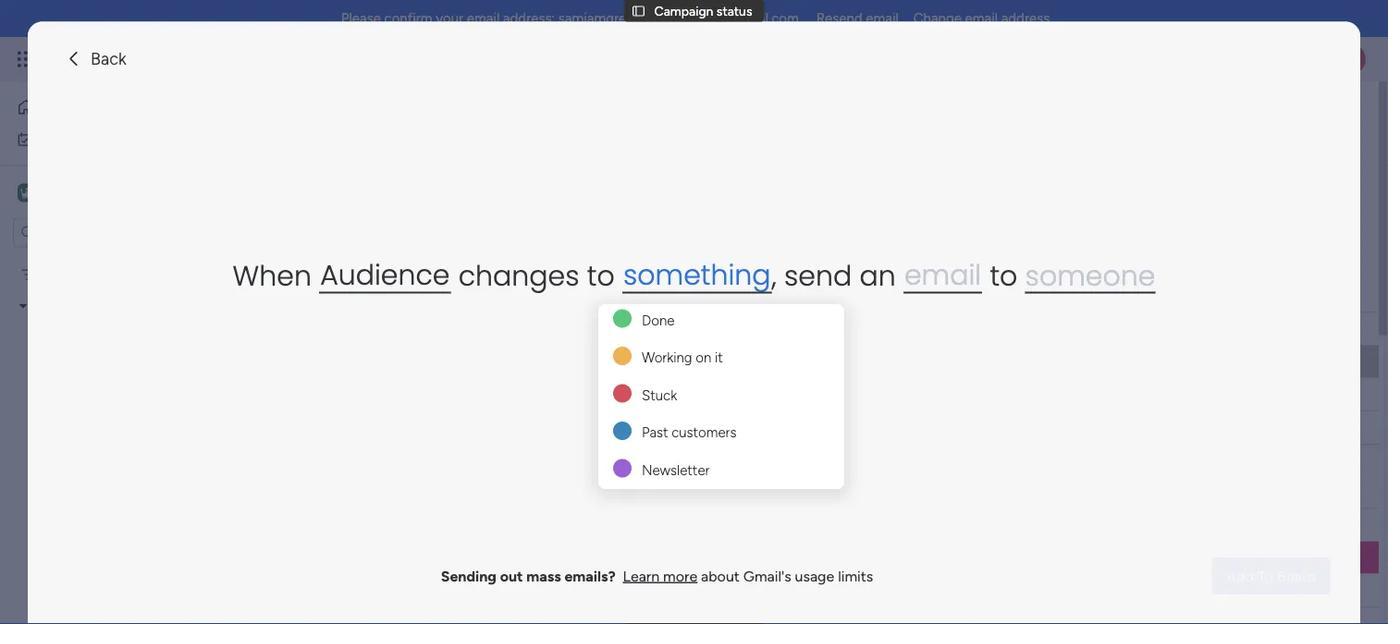 Task type: vqa. For each thing, say whether or not it's contained in the screenshot.
GOAL
no



Task type: describe. For each thing, give the bounding box(es) containing it.
change
[[914, 10, 962, 27]]

gmail's
[[744, 568, 792, 585]]

email right the "resend"
[[866, 10, 899, 27]]

resend email link
[[817, 10, 899, 27]]

confirm
[[385, 10, 433, 27]]

1 workspace image from the left
[[18, 183, 36, 203]]

past
[[642, 425, 668, 441]]

few
[[318, 281, 351, 305]]

back button
[[57, 44, 134, 74]]

tips
[[356, 281, 387, 305]]

address
[[1002, 10, 1050, 27]]

campaign status
[[655, 3, 753, 19]]

to left 'of'
[[587, 257, 615, 295]]

to inside field
[[391, 281, 408, 305]]

address:
[[503, 10, 555, 27]]

change email address link
[[914, 10, 1050, 27]]

of
[[623, 281, 639, 305]]

,
[[772, 257, 777, 295]]

your
[[436, 10, 464, 27]]

owner
[[641, 321, 677, 337]]

send
[[785, 257, 852, 295]]

sam green image
[[1337, 44, 1367, 74]]

Campaign owner field
[[574, 319, 682, 339]]

here
[[451, 354, 477, 370]]

on
[[696, 350, 712, 366]]

working on it
[[642, 350, 723, 366]]

to right here
[[480, 354, 493, 370]]

email inside when audience changes to something , send an email to someone
[[905, 256, 982, 295]]

email right 'your' at the top left of the page
[[467, 10, 500, 27]]

mass
[[527, 568, 561, 585]]

to right how
[[555, 354, 567, 370]]

it
[[715, 350, 723, 366]]

:)
[[761, 281, 773, 305]]

change email address
[[914, 10, 1050, 27]]

limits
[[838, 568, 874, 585]]

click
[[420, 354, 448, 370]]

2 workspace image from the left
[[20, 183, 33, 203]]

back
[[91, 49, 126, 69]]

make
[[490, 281, 538, 305]]

monday button
[[48, 35, 295, 83]]

start
[[571, 354, 597, 370]]

newsletter
[[642, 462, 710, 479]]

few tips to help you make the most of this template :)
[[318, 281, 773, 305]]

working
[[642, 350, 693, 366]]

done
[[642, 312, 675, 329]]

there!
[[366, 354, 400, 370]]

you
[[454, 281, 486, 305]]

home image
[[17, 98, 35, 117]]

➡️
[[600, 354, 613, 370]]



Task type: locate. For each thing, give the bounding box(es) containing it.
customers
[[672, 425, 737, 441]]

help
[[413, 281, 450, 305]]

the
[[543, 281, 570, 305]]

how
[[527, 354, 552, 370]]

monday
[[82, 49, 146, 69]]

campaign owner
[[579, 321, 677, 337]]

to left the someone on the top
[[990, 257, 1018, 295]]

stuck
[[642, 387, 677, 404]]

None field
[[862, 319, 926, 339]]

learn
[[623, 568, 660, 585]]

something
[[624, 256, 771, 295]]

caret down image
[[19, 300, 27, 313]]

campaign for campaign status
[[655, 3, 714, 19]]

samiamgreeneggsnham27@gmail.com
[[559, 10, 799, 27]]

option
[[0, 258, 236, 262]]

sending
[[441, 568, 497, 585]]

1 vertical spatial campaign
[[579, 321, 638, 337]]

campaign left status
[[655, 3, 714, 19]]

most
[[575, 281, 618, 305]]

select product image
[[17, 50, 35, 68]]

out
[[500, 568, 523, 585]]

learn more link
[[623, 568, 698, 585]]

0 horizontal spatial campaign
[[579, 321, 638, 337]]

email right the an
[[905, 256, 982, 295]]

email right change
[[966, 10, 998, 27]]

please
[[341, 10, 381, 27]]

campaign up ➡️
[[579, 321, 638, 337]]

0 vertical spatial campaign
[[655, 3, 714, 19]]

workspace image
[[18, 183, 36, 203], [20, 183, 33, 203]]

email
[[467, 10, 500, 27], [866, 10, 899, 27], [966, 10, 998, 27], [905, 256, 982, 295]]

my work image
[[17, 131, 33, 148]]

past customers
[[642, 425, 737, 441]]

audience
[[320, 256, 450, 295]]

this
[[643, 281, 674, 305]]

changes
[[459, 257, 580, 295]]

hi there! 👋  click here to learn how to start ➡️
[[350, 354, 613, 370]]

list box
[[0, 255, 236, 625]]

campaign inside field
[[579, 321, 638, 337]]

please confirm your email address: samiamgreeneggsnham27@gmail.com
[[341, 10, 799, 27]]

campaign
[[655, 3, 714, 19], [579, 321, 638, 337]]

resend
[[817, 10, 863, 27]]

👋
[[403, 354, 416, 370]]

about
[[701, 568, 740, 585]]

usage
[[795, 568, 835, 585]]

sending out mass emails? learn more about gmail's usage limits
[[441, 568, 874, 585]]

to right tips
[[391, 281, 408, 305]]

an
[[860, 257, 896, 295]]

more
[[664, 568, 698, 585]]

template
[[679, 281, 756, 305]]

when audience changes to something , send an email to someone
[[233, 256, 1156, 295]]

status
[[717, 3, 753, 19]]

to
[[587, 257, 615, 295], [990, 257, 1018, 295], [391, 281, 408, 305], [480, 354, 493, 370], [555, 354, 567, 370]]

Few tips to help you make the most of this template :) field
[[314, 281, 778, 305]]

learn
[[496, 354, 524, 370]]

someone
[[1026, 257, 1156, 295]]

emails?
[[565, 568, 616, 585]]

resend email
[[817, 10, 899, 27]]

campaign for campaign owner
[[579, 321, 638, 337]]

hi
[[350, 354, 362, 370]]

1 horizontal spatial campaign
[[655, 3, 714, 19]]

when
[[233, 257, 312, 295]]



